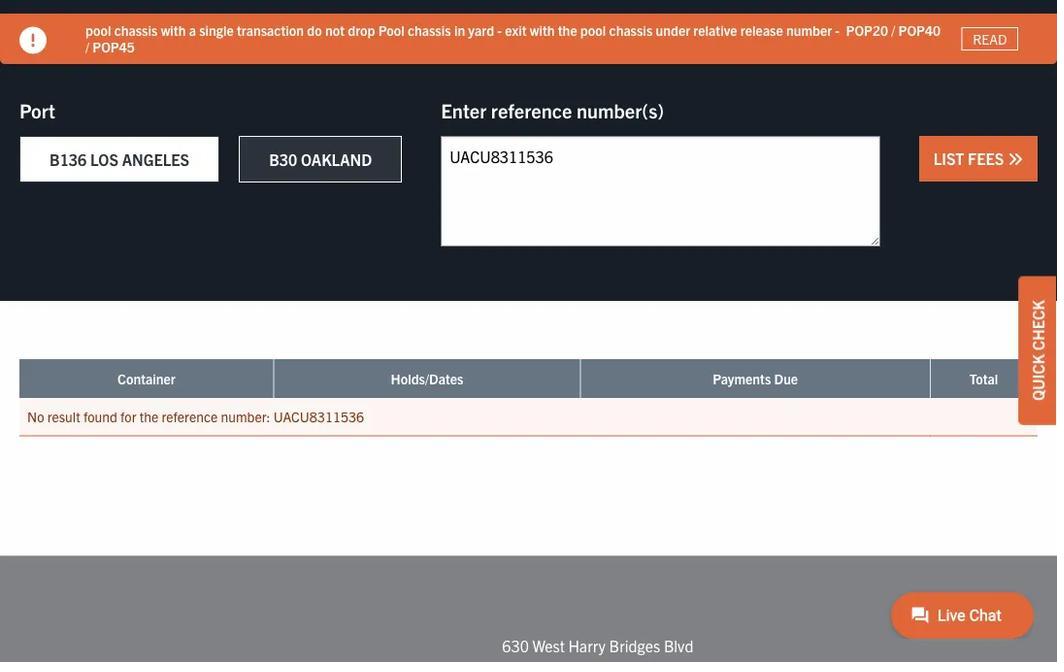 Task type: locate. For each thing, give the bounding box(es) containing it.
2 with from the left
[[530, 22, 555, 40]]

chassis left in
[[408, 22, 451, 40]]

fees
[[968, 149, 1005, 169]]

1 horizontal spatial reference
[[491, 98, 572, 122]]

/
[[892, 22, 896, 40], [85, 38, 89, 56]]

/ right pop20 on the top right
[[892, 22, 896, 40]]

0 horizontal spatial with
[[161, 22, 186, 40]]

port
[[19, 98, 55, 122]]

with
[[161, 22, 186, 40], [530, 22, 555, 40]]

- left the exit
[[498, 22, 502, 40]]

pop20
[[846, 22, 889, 40]]

3 chassis from the left
[[609, 22, 653, 40]]

solid image up port
[[19, 27, 47, 54]]

reference right 'enter'
[[491, 98, 572, 122]]

1 horizontal spatial chassis
[[408, 22, 451, 40]]

los
[[90, 150, 118, 169]]

1 horizontal spatial -
[[836, 22, 840, 40]]

the right for
[[140, 408, 159, 426]]

0 horizontal spatial reference
[[162, 408, 218, 426]]

0 horizontal spatial the
[[140, 408, 159, 426]]

uacu8311536
[[274, 408, 364, 426]]

reference left number:
[[162, 408, 218, 426]]

2 pool from the left
[[581, 22, 606, 40]]

- right number
[[836, 22, 840, 40]]

1 vertical spatial solid image
[[1008, 152, 1024, 168]]

solid image
[[19, 27, 47, 54], [1008, 152, 1024, 168]]

pool chassis with a single transaction  do not drop pool chassis in yard -  exit with the pool chassis under relative release number -  pop20 / pop40 / pop45
[[85, 22, 941, 56]]

bridges
[[610, 637, 661, 656]]

pool left a
[[85, 22, 111, 40]]

west
[[533, 637, 565, 656]]

number(s)
[[577, 98, 664, 122]]

1 vertical spatial reference
[[162, 408, 218, 426]]

chassis
[[114, 22, 158, 40], [408, 22, 451, 40], [609, 22, 653, 40]]

/ left pop45
[[85, 38, 89, 56]]

quick check link
[[1019, 276, 1058, 425]]

quick check
[[1028, 300, 1048, 401]]

the
[[558, 22, 578, 40], [140, 408, 159, 426]]

0 vertical spatial solid image
[[19, 27, 47, 54]]

payments due
[[713, 371, 798, 388]]

number
[[787, 22, 832, 40]]

1 horizontal spatial the
[[558, 22, 578, 40]]

with left a
[[161, 22, 186, 40]]

pool
[[85, 22, 111, 40], [581, 22, 606, 40]]

for
[[120, 408, 136, 426]]

chassis left a
[[114, 22, 158, 40]]

b136
[[50, 150, 87, 169]]

list fees button
[[920, 136, 1038, 182]]

found
[[83, 408, 117, 426]]

container
[[117, 371, 176, 388]]

1 horizontal spatial with
[[530, 22, 555, 40]]

chassis left the under
[[609, 22, 653, 40]]

list fees
[[934, 149, 1008, 169]]

0 vertical spatial the
[[558, 22, 578, 40]]

2 horizontal spatial chassis
[[609, 22, 653, 40]]

reference
[[491, 98, 572, 122], [162, 408, 218, 426]]

with right the exit
[[530, 22, 555, 40]]

no
[[27, 408, 44, 426]]

Enter reference number(s) text field
[[441, 136, 881, 247]]

total
[[970, 371, 999, 388]]

pool right the exit
[[581, 22, 606, 40]]

1 vertical spatial the
[[140, 408, 159, 426]]

-
[[498, 22, 502, 40], [836, 22, 840, 40]]

0 horizontal spatial chassis
[[114, 22, 158, 40]]

harry
[[569, 637, 606, 656]]

1 - from the left
[[498, 22, 502, 40]]

1 horizontal spatial pool
[[581, 22, 606, 40]]

solid image right fees
[[1008, 152, 1024, 168]]

0 horizontal spatial -
[[498, 22, 502, 40]]

1 horizontal spatial solid image
[[1008, 152, 1024, 168]]

payments
[[713, 371, 771, 388]]

0 vertical spatial reference
[[491, 98, 572, 122]]

b136 los angeles
[[50, 150, 190, 169]]

exit
[[505, 22, 527, 40]]

0 horizontal spatial /
[[85, 38, 89, 56]]

the right the exit
[[558, 22, 578, 40]]

0 horizontal spatial pool
[[85, 22, 111, 40]]



Task type: describe. For each thing, give the bounding box(es) containing it.
list
[[934, 149, 965, 169]]

solid image inside list fees button
[[1008, 152, 1024, 168]]

1 chassis from the left
[[114, 22, 158, 40]]

enter reference number(s)
[[441, 98, 664, 122]]

in
[[454, 22, 465, 40]]

pop40
[[899, 22, 941, 40]]

angeles
[[122, 150, 190, 169]]

oakland
[[301, 150, 372, 169]]

number:
[[221, 408, 270, 426]]

630
[[502, 637, 529, 656]]

drop
[[348, 22, 375, 40]]

under
[[656, 22, 691, 40]]

2 - from the left
[[836, 22, 840, 40]]

b30
[[269, 150, 297, 169]]

1 pool from the left
[[85, 22, 111, 40]]

2 chassis from the left
[[408, 22, 451, 40]]

release
[[741, 22, 783, 40]]

enter
[[441, 98, 487, 122]]

do
[[307, 22, 322, 40]]

result
[[47, 408, 80, 426]]

due
[[775, 371, 798, 388]]

relative
[[694, 22, 738, 40]]

blvd
[[664, 637, 694, 656]]

holds/dates
[[391, 371, 464, 388]]

1 with from the left
[[161, 22, 186, 40]]

0 horizontal spatial solid image
[[19, 27, 47, 54]]

check
[[1028, 300, 1048, 351]]

not
[[325, 22, 345, 40]]

pop45
[[92, 38, 135, 56]]

pool
[[379, 22, 405, 40]]

630 west harry bridges blvd footer
[[0, 556, 1058, 662]]

transaction
[[237, 22, 304, 40]]

no result found for the reference number: uacu8311536
[[27, 408, 364, 426]]

b30 oakland
[[269, 150, 372, 169]]

read link
[[962, 27, 1019, 51]]

630 west harry bridges blvd
[[502, 637, 694, 656]]

a
[[189, 22, 196, 40]]

read
[[973, 31, 1008, 48]]

yard
[[468, 22, 494, 40]]

the inside pool chassis with a single transaction  do not drop pool chassis in yard -  exit with the pool chassis under relative release number -  pop20 / pop40 / pop45
[[558, 22, 578, 40]]

1 horizontal spatial /
[[892, 22, 896, 40]]

quick
[[1028, 354, 1048, 401]]

single
[[199, 22, 234, 40]]



Task type: vqa. For each thing, say whether or not it's contained in the screenshot.
the leftmost chassis
yes



